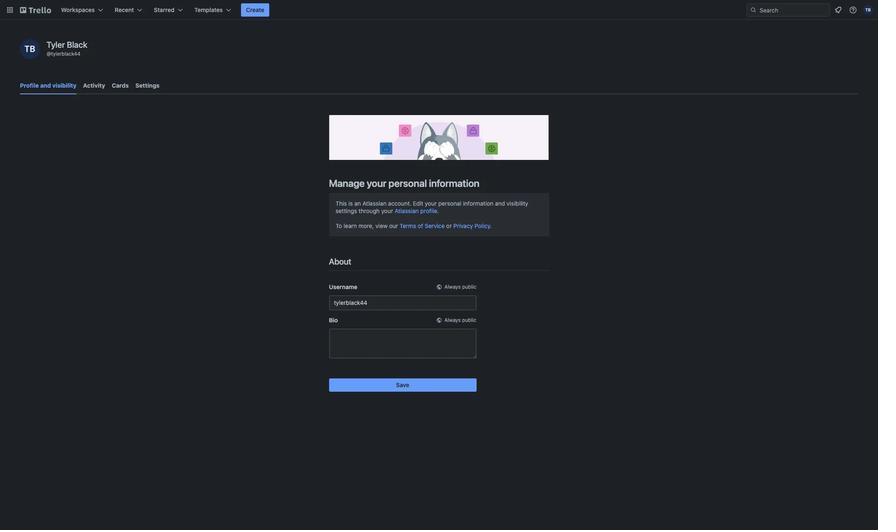 Task type: vqa. For each thing, say whether or not it's contained in the screenshot.
second 5 from the bottom
no



Task type: locate. For each thing, give the bounding box(es) containing it.
atlassian down account.
[[395, 207, 419, 214]]

1 vertical spatial always public
[[445, 317, 477, 323]]

1 public from the top
[[462, 284, 477, 290]]

always public
[[445, 284, 477, 290], [445, 317, 477, 323]]

0 vertical spatial public
[[462, 284, 477, 290]]

Bio text field
[[329, 329, 477, 359]]

templates button
[[189, 3, 236, 17]]

public
[[462, 284, 477, 290], [462, 317, 477, 323]]

0 horizontal spatial personal
[[389, 177, 427, 189]]

. right privacy
[[490, 222, 492, 229]]

0 vertical spatial and
[[40, 82, 51, 89]]

2 public from the top
[[462, 317, 477, 323]]

through
[[359, 207, 380, 214]]

Username text field
[[329, 296, 477, 311]]

terms
[[400, 222, 416, 229]]

tyler black (tylerblack44) image right open information menu "icon" in the right of the page
[[864, 5, 874, 15]]

of
[[418, 222, 423, 229]]

atlassian profile
[[395, 207, 438, 214]]

personal
[[389, 177, 427, 189], [439, 200, 462, 207]]

your up through
[[367, 177, 387, 189]]

our
[[389, 222, 398, 229]]

workspaces
[[61, 6, 95, 13]]

. up service
[[438, 207, 439, 214]]

0 horizontal spatial .
[[438, 207, 439, 214]]

always
[[445, 284, 461, 290], [445, 317, 461, 323]]

starred
[[154, 6, 175, 13]]

settings
[[135, 82, 160, 89]]

visibility
[[52, 82, 76, 89], [507, 200, 529, 207]]

account.
[[388, 200, 412, 207]]

profile
[[421, 207, 438, 214]]

tyler black @ tylerblack44
[[47, 40, 87, 57]]

1 horizontal spatial personal
[[439, 200, 462, 207]]

activity link
[[83, 78, 105, 93]]

tyler black (tylerblack44) image
[[864, 5, 874, 15], [20, 39, 40, 59]]

personal up account.
[[389, 177, 427, 189]]

information up policy
[[463, 200, 494, 207]]

1 always from the top
[[445, 284, 461, 290]]

your down account.
[[381, 207, 393, 214]]

atlassian inside "this is an atlassian account. edit your personal information and visibility settings through your"
[[363, 200, 387, 207]]

open information menu image
[[850, 6, 858, 14]]

save
[[396, 382, 410, 389]]

1 horizontal spatial visibility
[[507, 200, 529, 207]]

1 vertical spatial your
[[425, 200, 437, 207]]

atlassian up through
[[363, 200, 387, 207]]

tyler black (tylerblack44) image left @
[[20, 39, 40, 59]]

or
[[447, 222, 452, 229]]

black
[[67, 40, 87, 49]]

0 vertical spatial always
[[445, 284, 461, 290]]

1 vertical spatial .
[[490, 222, 492, 229]]

1 always public from the top
[[445, 284, 477, 290]]

primary element
[[0, 0, 879, 20]]

more,
[[359, 222, 374, 229]]

terms of service or privacy policy .
[[400, 222, 492, 229]]

privacy policy link
[[454, 222, 490, 229]]

0 vertical spatial always public
[[445, 284, 477, 290]]

information
[[429, 177, 480, 189], [463, 200, 494, 207]]

1 vertical spatial always
[[445, 317, 461, 323]]

personal inside "this is an atlassian account. edit your personal information and visibility settings through your"
[[439, 200, 462, 207]]

0 vertical spatial tyler black (tylerblack44) image
[[864, 5, 874, 15]]

1 horizontal spatial tyler black (tylerblack44) image
[[864, 5, 874, 15]]

2 always from the top
[[445, 317, 461, 323]]

0 vertical spatial atlassian
[[363, 200, 387, 207]]

manage your personal information
[[329, 177, 480, 189]]

0 horizontal spatial visibility
[[52, 82, 76, 89]]

1 horizontal spatial .
[[490, 222, 492, 229]]

1 vertical spatial public
[[462, 317, 477, 323]]

1 horizontal spatial and
[[495, 200, 505, 207]]

1 vertical spatial information
[[463, 200, 494, 207]]

workspaces button
[[56, 3, 108, 17]]

public for username
[[462, 284, 477, 290]]

1 vertical spatial visibility
[[507, 200, 529, 207]]

1 horizontal spatial atlassian
[[395, 207, 419, 214]]

0 horizontal spatial atlassian
[[363, 200, 387, 207]]

0 horizontal spatial tyler black (tylerblack44) image
[[20, 39, 40, 59]]

activity
[[83, 82, 105, 89]]

your
[[367, 177, 387, 189], [425, 200, 437, 207], [381, 207, 393, 214]]

create
[[246, 6, 265, 13]]

search image
[[751, 7, 757, 13]]

always for username
[[445, 284, 461, 290]]

terms of service link
[[400, 222, 445, 229]]

0 vertical spatial .
[[438, 207, 439, 214]]

1 vertical spatial personal
[[439, 200, 462, 207]]

2 always public from the top
[[445, 317, 477, 323]]

information up "this is an atlassian account. edit your personal information and visibility settings through your"
[[429, 177, 480, 189]]

and
[[40, 82, 51, 89], [495, 200, 505, 207]]

atlassian
[[363, 200, 387, 207], [395, 207, 419, 214]]

starred button
[[149, 3, 188, 17]]

templates
[[194, 6, 223, 13]]

.
[[438, 207, 439, 214], [490, 222, 492, 229]]

edit
[[413, 200, 424, 207]]

personal up or
[[439, 200, 462, 207]]

0 horizontal spatial and
[[40, 82, 51, 89]]

your up profile
[[425, 200, 437, 207]]

1 vertical spatial and
[[495, 200, 505, 207]]

. inside . to learn more, view our
[[438, 207, 439, 214]]



Task type: describe. For each thing, give the bounding box(es) containing it.
information inside "this is an atlassian account. edit your personal information and visibility settings through your"
[[463, 200, 494, 207]]

atlassian profile link
[[395, 207, 438, 214]]

1 vertical spatial atlassian
[[395, 207, 419, 214]]

to
[[336, 222, 342, 229]]

this
[[336, 200, 347, 207]]

manage
[[329, 177, 365, 189]]

settings link
[[135, 78, 160, 93]]

1 vertical spatial tyler black (tylerblack44) image
[[20, 39, 40, 59]]

back to home image
[[20, 3, 51, 17]]

tyler
[[47, 40, 65, 49]]

policy
[[475, 222, 490, 229]]

profile and visibility
[[20, 82, 76, 89]]

bio
[[329, 317, 338, 324]]

service
[[425, 222, 445, 229]]

visibility inside "this is an atlassian account. edit your personal information and visibility settings through your"
[[507, 200, 529, 207]]

public for bio
[[462, 317, 477, 323]]

recent
[[115, 6, 134, 13]]

2 vertical spatial your
[[381, 207, 393, 214]]

Search field
[[757, 4, 830, 16]]

privacy
[[454, 222, 473, 229]]

learn
[[344, 222, 357, 229]]

is
[[349, 200, 353, 207]]

0 vertical spatial your
[[367, 177, 387, 189]]

always public for username
[[445, 284, 477, 290]]

0 notifications image
[[834, 5, 844, 15]]

view
[[376, 222, 388, 229]]

. to learn more, view our
[[336, 207, 439, 229]]

about
[[329, 257, 352, 266]]

tylerblack44
[[51, 51, 80, 57]]

cards link
[[112, 78, 129, 93]]

save button
[[329, 379, 477, 392]]

@
[[47, 51, 51, 57]]

this is an atlassian account. edit your personal information and visibility settings through your
[[336, 200, 529, 214]]

an
[[355, 200, 361, 207]]

recent button
[[110, 3, 147, 17]]

create button
[[241, 3, 270, 17]]

and inside "this is an atlassian account. edit your personal information and visibility settings through your"
[[495, 200, 505, 207]]

settings
[[336, 207, 357, 214]]

username
[[329, 284, 358, 291]]

0 vertical spatial information
[[429, 177, 480, 189]]

always for bio
[[445, 317, 461, 323]]

0 vertical spatial visibility
[[52, 82, 76, 89]]

profile and visibility link
[[20, 78, 76, 94]]

0 vertical spatial personal
[[389, 177, 427, 189]]

cards
[[112, 82, 129, 89]]

tyler black (tylerblack44) image inside primary element
[[864, 5, 874, 15]]

always public for bio
[[445, 317, 477, 323]]

profile
[[20, 82, 39, 89]]



